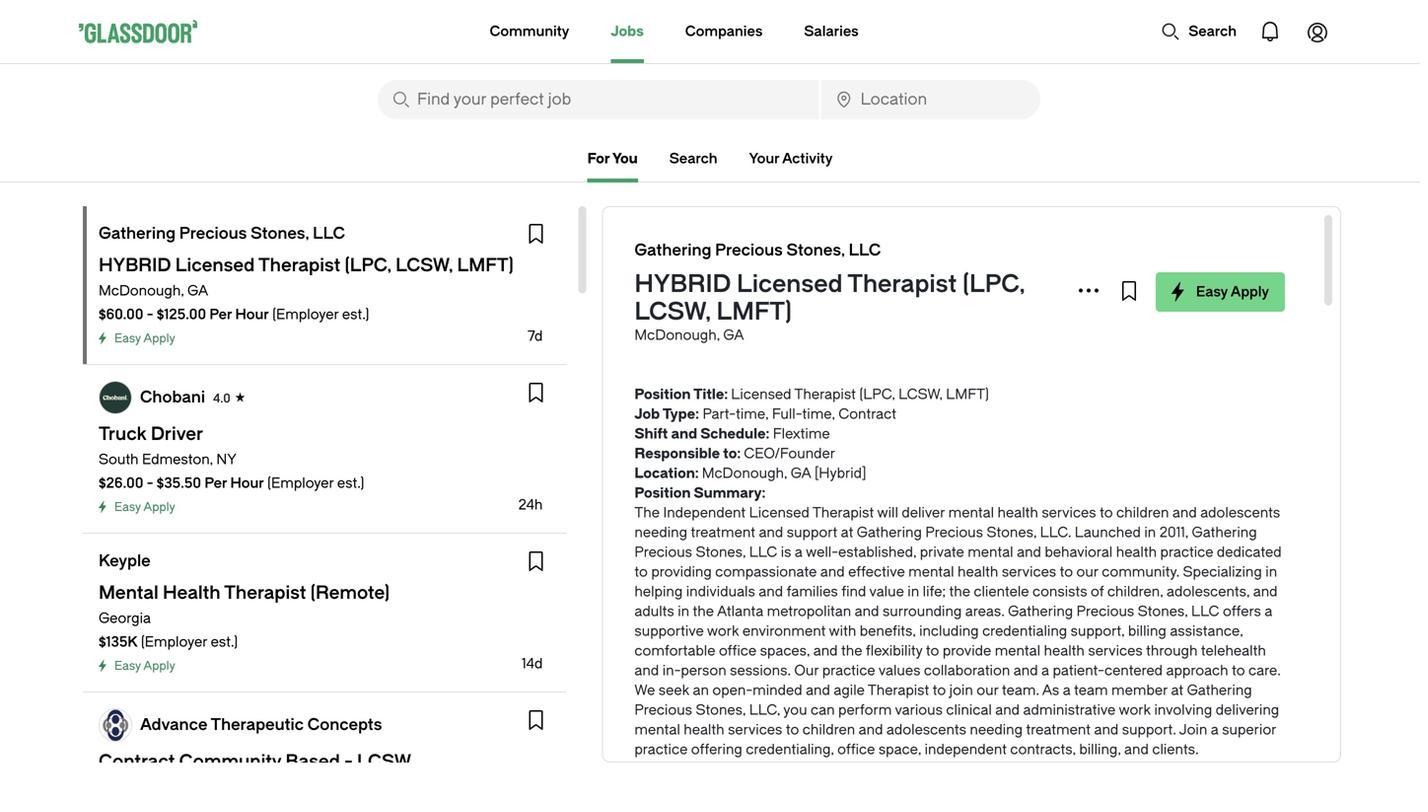 Task type: vqa. For each thing, say whether or not it's contained in the screenshot.


Task type: describe. For each thing, give the bounding box(es) containing it.
can
[[811, 702, 835, 718]]

mcdonough, ga $60.00 - $125.00 per hour (employer est.)
[[99, 283, 369, 323]]

families
[[787, 584, 838, 600]]

sessions.
[[730, 663, 791, 679]]

individuals
[[686, 584, 756, 600]]

full-
[[772, 406, 803, 422]]

to up credentialing, on the right of the page
[[786, 722, 800, 738]]

consists
[[1033, 584, 1088, 600]]

in left life;
[[908, 584, 920, 600]]

member
[[1112, 682, 1168, 699]]

2 vertical spatial licensed
[[750, 505, 810, 521]]

1 time, from the left
[[736, 406, 769, 422]]

and up we
[[635, 663, 659, 679]]

and down team.
[[996, 702, 1020, 718]]

care.
[[1249, 663, 1282, 679]]

14d
[[522, 656, 543, 672]]

provide
[[943, 643, 992, 659]]

position title: licensed therapist (lpc, lcsw, lmft) job type: part-time, full-time, contract shift and schedule: flextime responsible to: ceo/founder location: mcdonough, ga [hybrid] position summary: the independent licensed therapist will deliver mental health services to children and adolescents needing treatment and support at gathering precious stones, llc. launched in 2011, gathering precious stones, llc is a well-established, private mental and behavioral health practice dedicated to providing compassionate and effective mental health services to our community. specializing in helping individuals and families find value in life; the clientele consists of children, adolescents, and adults in the atlanta metropolitan and surrounding areas. gathering precious stones, llc offers a supportive work environment with benefits, including credentialing support, billing assistance, comfortable office spaces, and the flexibility to provide mental health services through telehealth and in-person sessions. our practice values collaboration and a patient-centered approach to care. we seek an open-minded and agile therapist to join our team. as a team member at gathering precious stones, llc, you can perform various clinical and administrative work involving delivering mental health services to children and adolescents needing treatment and support. join a superior practice offering credentialing, office space, independent contracts, billing, and clients. essential duties and responsibilities :
[[635, 386, 1282, 778]]

essential
[[635, 761, 698, 778]]

:
[[889, 761, 893, 778]]

precious up private
[[926, 524, 984, 541]]

to up consists
[[1060, 564, 1074, 580]]

adults
[[635, 603, 675, 620]]

hour inside the south edmeston, ny $26.00 - $35.50 per hour (employer est.)
[[230, 475, 264, 491]]

and up team.
[[1014, 663, 1039, 679]]

(employer inside the south edmeston, ny $26.00 - $35.50 per hour (employer est.)
[[267, 475, 334, 491]]

easy apply button
[[1156, 272, 1286, 312]]

1 vertical spatial at
[[1172, 682, 1184, 699]]

salaries link
[[805, 0, 859, 63]]

keyple
[[99, 552, 151, 570]]

apply for south edmeston, ny $26.00 - $35.50 per hour (employer est.)
[[143, 500, 175, 514]]

hour inside mcdonough, ga $60.00 - $125.00 per hour (employer est.)
[[235, 306, 269, 323]]

(lpc, inside position title: licensed therapist (lpc, lcsw, lmft) job type: part-time, full-time, contract shift and schedule: flextime responsible to: ceo/founder location: mcdonough, ga [hybrid] position summary: the independent licensed therapist will deliver mental health services to children and adolescents needing treatment and support at gathering precious stones, llc. launched in 2011, gathering precious stones, llc is a well-established, private mental and behavioral health practice dedicated to providing compassionate and effective mental health services to our community. specializing in helping individuals and families find value in life; the clientele consists of children, adolescents, and adults in the atlanta metropolitan and surrounding areas. gathering precious stones, llc offers a supportive work environment with benefits, including credentialing support, billing assistance, comfortable office spaces, and the flexibility to provide mental health services through telehealth and in-person sessions. our practice values collaboration and a patient-centered approach to care. we seek an open-minded and agile therapist to join our team. as a team member at gathering precious stones, llc, you can perform various clinical and administrative work involving delivering mental health services to children and adolescents needing treatment and support. join a superior practice offering credentialing, office space, independent contracts, billing, and clients. essential duties and responsibilities :
[[860, 386, 896, 403]]

0 vertical spatial adolescents
[[1201, 505, 1281, 521]]

search link
[[670, 150, 718, 167]]

a right offers in the bottom right of the page
[[1265, 603, 1273, 620]]

providing
[[652, 564, 712, 580]]

and down type:
[[671, 426, 698, 442]]

(employer inside mcdonough, ga $60.00 - $125.00 per hour (employer est.)
[[272, 306, 339, 323]]

gathering up dedicated
[[1192, 524, 1258, 541]]

south
[[99, 451, 139, 468]]

through
[[1147, 643, 1198, 659]]

life;
[[923, 584, 946, 600]]

minded
[[753, 682, 803, 699]]

easy for south edmeston, ny $26.00 - $35.50 per hour (employer est.)
[[114, 500, 141, 514]]

apply for georgia $135k (employer est.)
[[143, 659, 175, 673]]

services up the clientele
[[1002, 564, 1057, 580]]

an
[[693, 682, 709, 699]]

involving
[[1155, 702, 1213, 718]]

contract
[[839, 406, 897, 422]]

your activity link
[[749, 150, 833, 167]]

various
[[895, 702, 943, 718]]

a right join
[[1211, 722, 1219, 738]]

1 vertical spatial work
[[1119, 702, 1151, 718]]

and down credentialing, on the right of the page
[[750, 761, 776, 778]]

24h
[[519, 497, 543, 513]]

$35.50
[[157, 475, 201, 491]]

and up 2011, at the bottom
[[1173, 505, 1198, 521]]

for you
[[588, 150, 638, 167]]

mental down credentialing
[[995, 643, 1041, 659]]

mental right "deliver"
[[949, 505, 995, 521]]

value
[[870, 584, 905, 600]]

jobs list element
[[83, 206, 567, 802]]

per inside mcdonough, ga $60.00 - $125.00 per hour (employer est.)
[[210, 306, 232, 323]]

find
[[842, 584, 867, 600]]

in up supportive
[[678, 603, 690, 620]]

1 horizontal spatial children
[[1117, 505, 1170, 521]]

ga inside position title: licensed therapist (lpc, lcsw, lmft) job type: part-time, full-time, contract shift and schedule: flextime responsible to: ceo/founder location: mcdonough, ga [hybrid] position summary: the independent licensed therapist will deliver mental health services to children and adolescents needing treatment and support at gathering precious stones, llc. launched in 2011, gathering precious stones, llc is a well-established, private mental and behavioral health practice dedicated to providing compassionate and effective mental health services to our community. specializing in helping individuals and families find value in life; the clientele consists of children, adolescents, and adults in the atlanta metropolitan and surrounding areas. gathering precious stones, llc offers a supportive work environment with benefits, including credentialing support, billing assistance, comfortable office spaces, and the flexibility to provide mental health services through telehealth and in-person sessions. our practice values collaboration and a patient-centered approach to care. we seek an open-minded and agile therapist to join our team. as a team member at gathering precious stones, llc, you can perform various clinical and administrative work involving delivering mental health services to children and adolescents needing treatment and support. join a superior practice offering credentialing, office space, independent contracts, billing, and clients. essential duties and responsibilities :
[[791, 465, 811, 482]]

billing,
[[1080, 742, 1121, 758]]

stones, down open-
[[696, 702, 746, 718]]

schedule:
[[701, 426, 770, 442]]

advance
[[140, 716, 208, 734]]

delivering
[[1216, 702, 1280, 718]]

ny
[[216, 451, 237, 468]]

responsible
[[635, 445, 720, 462]]

1 horizontal spatial the
[[842, 643, 863, 659]]

0 horizontal spatial adolescents
[[887, 722, 967, 738]]

services down llc,
[[728, 722, 783, 738]]

gathering down will
[[857, 524, 922, 541]]

0 horizontal spatial our
[[977, 682, 999, 699]]

a up "as"
[[1042, 663, 1050, 679]]

llc inside the jobs list element
[[313, 224, 345, 243]]

community.
[[1102, 564, 1180, 580]]

easy apply for south edmeston, ny $26.00 - $35.50 per hour (employer est.)
[[114, 500, 175, 514]]

lmft) inside position title: licensed therapist (lpc, lcsw, lmft) job type: part-time, full-time, contract shift and schedule: flextime responsible to: ceo/founder location: mcdonough, ga [hybrid] position summary: the independent licensed therapist will deliver mental health services to children and adolescents needing treatment and support at gathering precious stones, llc. launched in 2011, gathering precious stones, llc is a well-established, private mental and behavioral health practice dedicated to providing compassionate and effective mental health services to our community. specializing in helping individuals and families find value in life; the clientele consists of children, adolescents, and adults in the atlanta metropolitan and surrounding areas. gathering precious stones, llc offers a supportive work environment with benefits, including credentialing support, billing assistance, comfortable office spaces, and the flexibility to provide mental health services through telehealth and in-person sessions. our practice values collaboration and a patient-centered approach to care. we seek an open-minded and agile therapist to join our team. as a team member at gathering precious stones, llc, you can perform various clinical and administrative work involving delivering mental health services to children and adolescents needing treatment and support. join a superior practice offering credentialing, office space, independent contracts, billing, and clients. essential duties and responsibilities :
[[947, 386, 990, 403]]

hybrid
[[635, 270, 732, 298]]

part-
[[703, 406, 736, 422]]

dedicated
[[1217, 544, 1282, 560]]

telehealth
[[1202, 643, 1267, 659]]

1 vertical spatial office
[[838, 742, 876, 758]]

as
[[1043, 682, 1060, 699]]

and down compassionate
[[759, 584, 784, 600]]

jobs link
[[611, 0, 644, 63]]

for
[[588, 150, 610, 167]]

and down "find"
[[855, 603, 880, 620]]

(lpc, inside hybrid licensed therapist (lpc, lcsw, lmft) mcdonough, ga
[[963, 270, 1025, 298]]

1 vertical spatial practice
[[823, 663, 876, 679]]

responsibilities
[[779, 761, 889, 778]]

compassionate
[[716, 564, 817, 580]]

deliver
[[902, 505, 945, 521]]

1 vertical spatial licensed
[[731, 386, 792, 403]]

and up billing,
[[1095, 722, 1119, 738]]

0 vertical spatial our
[[1077, 564, 1099, 580]]

approach
[[1167, 663, 1229, 679]]

precious up hybrid at the top of page
[[716, 241, 783, 260]]

to down 'including'
[[926, 643, 940, 659]]

therapeutic
[[211, 716, 304, 734]]

duties
[[701, 761, 747, 778]]

we
[[635, 682, 655, 699]]

easy apply inside button
[[1197, 284, 1270, 300]]

stones, left llc.
[[987, 524, 1037, 541]]

adolescents,
[[1167, 584, 1250, 600]]

[hybrid]
[[815, 465, 867, 482]]

- inside the south edmeston, ny $26.00 - $35.50 per hour (employer est.)
[[147, 475, 153, 491]]

7d
[[528, 328, 543, 344]]

ga inside mcdonough, ga $60.00 - $125.00 per hour (employer est.)
[[188, 283, 208, 299]]

is
[[781, 544, 792, 560]]

edmeston,
[[142, 451, 213, 468]]

to:
[[723, 445, 741, 462]]

search inside search button
[[1189, 23, 1237, 39]]

billing
[[1129, 623, 1167, 639]]

0 vertical spatial at
[[841, 524, 854, 541]]

search button
[[1152, 12, 1247, 51]]

helping
[[635, 584, 683, 600]]

easy apply for georgia $135k (employer est.)
[[114, 659, 175, 673]]

independent
[[664, 505, 746, 521]]

0 horizontal spatial needing
[[635, 524, 688, 541]]

well-
[[806, 544, 839, 560]]

mental up the clientele
[[968, 544, 1014, 560]]

mental up essential
[[635, 722, 681, 738]]

to left join
[[933, 682, 946, 699]]

patient-
[[1053, 663, 1105, 679]]

flextime
[[773, 426, 830, 442]]

behavioral
[[1045, 544, 1113, 560]]

children,
[[1108, 584, 1164, 600]]

precious up providing
[[635, 544, 693, 560]]

you
[[784, 702, 808, 718]]

in-
[[663, 663, 681, 679]]

4.0
[[213, 392, 231, 406]]

the
[[635, 505, 660, 521]]

lcsw, inside position title: licensed therapist (lpc, lcsw, lmft) job type: part-time, full-time, contract shift and schedule: flextime responsible to: ceo/founder location: mcdonough, ga [hybrid] position summary: the independent licensed therapist will deliver mental health services to children and adolescents needing treatment and support at gathering precious stones, llc. launched in 2011, gathering precious stones, llc is a well-established, private mental and behavioral health practice dedicated to providing compassionate and effective mental health services to our community. specializing in helping individuals and families find value in life; the clientele consists of children, adolescents, and adults in the atlanta metropolitan and surrounding areas. gathering precious stones, llc offers a supportive work environment with benefits, including credentialing support, billing assistance, comfortable office spaces, and the flexibility to provide mental health services through telehealth and in-person sessions. our practice values collaboration and a patient-centered approach to care. we seek an open-minded and agile therapist to join our team. as a team member at gathering precious stones, llc, you can perform various clinical and administrative work involving delivering mental health services to children and adolescents needing treatment and support. join a superior practice offering credentialing, office space, independent contracts, billing, and clients. essential duties and responsibilities :
[[899, 386, 943, 403]]

est.) inside mcdonough, ga $60.00 - $125.00 per hour (employer est.)
[[342, 306, 369, 323]]

launched
[[1075, 524, 1142, 541]]

1 vertical spatial search
[[670, 150, 718, 167]]

community link
[[490, 0, 570, 63]]

benefits,
[[860, 623, 916, 639]]

apply inside button
[[1231, 284, 1270, 300]]

$60.00
[[99, 306, 144, 323]]

location:
[[635, 465, 699, 482]]

georgia $135k (employer est.)
[[99, 610, 238, 650]]



Task type: locate. For each thing, give the bounding box(es) containing it.
practice down 2011, at the bottom
[[1161, 544, 1214, 560]]

per down ny
[[205, 475, 227, 491]]

team
[[1075, 682, 1109, 699]]

clinical
[[947, 702, 992, 718]]

(employer inside georgia $135k (employer est.)
[[141, 634, 207, 650]]

0 horizontal spatial gathering precious stones, llc
[[99, 224, 345, 243]]

hour
[[235, 306, 269, 323], [230, 475, 264, 491]]

gathering precious stones, llc for hybrid licensed therapist (lpc, lcsw, lmft)
[[635, 241, 881, 260]]

llc.
[[1041, 524, 1072, 541]]

supportive
[[635, 623, 704, 639]]

jobs
[[611, 23, 644, 39]]

2 vertical spatial mcdonough,
[[702, 465, 788, 482]]

mental up life;
[[909, 564, 955, 580]]

$125.00
[[157, 306, 206, 323]]

0 vertical spatial (lpc,
[[963, 270, 1025, 298]]

$135k
[[99, 634, 138, 650]]

stones, up mcdonough, ga $60.00 - $125.00 per hour (employer est.)
[[251, 224, 309, 243]]

1 vertical spatial needing
[[970, 722, 1023, 738]]

gathering precious stones, llc for mcdonough, ga
[[99, 224, 345, 243]]

0 horizontal spatial search
[[670, 150, 718, 167]]

0 vertical spatial treatment
[[691, 524, 756, 541]]

0 horizontal spatial time,
[[736, 406, 769, 422]]

0 vertical spatial search
[[1189, 23, 1237, 39]]

credentialing
[[983, 623, 1068, 639]]

needing down the
[[635, 524, 688, 541]]

None field
[[378, 80, 820, 119], [822, 80, 1041, 119]]

0 vertical spatial per
[[210, 306, 232, 323]]

time, up schedule:
[[736, 406, 769, 422]]

children down can
[[803, 722, 856, 738]]

position up job
[[635, 386, 691, 403]]

0 vertical spatial (employer
[[272, 306, 339, 323]]

gathering down approach
[[1188, 682, 1253, 699]]

per right $125.00
[[210, 306, 232, 323]]

1 vertical spatial (lpc,
[[860, 386, 896, 403]]

0 vertical spatial mcdonough,
[[99, 283, 184, 299]]

0 horizontal spatial practice
[[635, 742, 688, 758]]

in left 2011, at the bottom
[[1145, 524, 1157, 541]]

0 horizontal spatial lcsw,
[[635, 298, 711, 326]]

0 vertical spatial licensed
[[737, 270, 843, 298]]

to up launched
[[1100, 505, 1114, 521]]

2 position from the top
[[635, 485, 691, 501]]

1 vertical spatial est.)
[[337, 475, 365, 491]]

none field search keyword
[[378, 80, 820, 119]]

you
[[613, 150, 638, 167]]

type:
[[663, 406, 700, 422]]

0 vertical spatial needing
[[635, 524, 688, 541]]

adolescents up dedicated
[[1201, 505, 1281, 521]]

0 vertical spatial work
[[707, 623, 739, 639]]

and down llc.
[[1017, 544, 1042, 560]]

comfortable
[[635, 643, 716, 659]]

1 vertical spatial ga
[[724, 327, 745, 343]]

and down the "perform"
[[859, 722, 884, 738]]

space,
[[879, 742, 922, 758]]

therapist inside hybrid licensed therapist (lpc, lcsw, lmft) mcdonough, ga
[[848, 270, 957, 298]]

- inside mcdonough, ga $60.00 - $125.00 per hour (employer est.)
[[147, 306, 153, 323]]

1 horizontal spatial gathering precious stones, llc
[[635, 241, 881, 260]]

needing
[[635, 524, 688, 541], [970, 722, 1023, 738]]

2 vertical spatial est.)
[[211, 634, 238, 650]]

0 vertical spatial practice
[[1161, 544, 1214, 560]]

support,
[[1071, 623, 1125, 639]]

0 vertical spatial hour
[[235, 306, 269, 323]]

time, up flextime
[[803, 406, 836, 422]]

1 horizontal spatial search
[[1189, 23, 1237, 39]]

0 horizontal spatial lmft)
[[717, 298, 792, 326]]

2 vertical spatial the
[[842, 643, 863, 659]]

est.)
[[342, 306, 369, 323], [337, 475, 365, 491], [211, 634, 238, 650]]

1 horizontal spatial lmft)
[[947, 386, 990, 403]]

0 vertical spatial lmft)
[[717, 298, 792, 326]]

and up the "is"
[[759, 524, 784, 541]]

and up offers in the bottom right of the page
[[1254, 584, 1278, 600]]

precious inside the jobs list element
[[179, 224, 247, 243]]

0 horizontal spatial none field
[[378, 80, 820, 119]]

office up responsibilities
[[838, 742, 876, 758]]

adolescents down various
[[887, 722, 967, 738]]

advance therapeutic concepts logo image
[[100, 709, 131, 741]]

your
[[749, 150, 780, 167]]

0 vertical spatial the
[[950, 584, 971, 600]]

1 vertical spatial the
[[693, 603, 714, 620]]

0 horizontal spatial children
[[803, 722, 856, 738]]

treatment down administrative
[[1027, 722, 1091, 738]]

2 - from the top
[[147, 475, 153, 491]]

practice up essential
[[635, 742, 688, 758]]

0 horizontal spatial at
[[841, 524, 854, 541]]

licensed inside hybrid licensed therapist (lpc, lcsw, lmft) mcdonough, ga
[[737, 270, 843, 298]]

easy for georgia $135k (employer est.)
[[114, 659, 141, 673]]

1 horizontal spatial at
[[1172, 682, 1184, 699]]

clientele
[[974, 584, 1030, 600]]

gathering precious stones, llc up hybrid at the top of page
[[635, 241, 881, 260]]

stones, up individuals in the bottom of the page
[[696, 544, 746, 560]]

1 horizontal spatial our
[[1077, 564, 1099, 580]]

our
[[795, 663, 819, 679]]

per
[[210, 306, 232, 323], [205, 475, 227, 491]]

at
[[841, 524, 854, 541], [1172, 682, 1184, 699]]

practice
[[1161, 544, 1214, 560], [823, 663, 876, 679], [635, 742, 688, 758]]

stones, up hybrid licensed therapist (lpc, lcsw, lmft) mcdonough, ga
[[787, 241, 845, 260]]

support
[[787, 524, 838, 541]]

services up llc.
[[1042, 505, 1097, 521]]

will
[[878, 505, 899, 521]]

including
[[920, 623, 979, 639]]

precious down seek
[[635, 702, 693, 718]]

1 vertical spatial (employer
[[267, 475, 334, 491]]

gathering precious stones, llc up mcdonough, ga $60.00 - $125.00 per hour (employer est.)
[[99, 224, 345, 243]]

metropolitan
[[767, 603, 852, 620]]

none field search location
[[822, 80, 1041, 119]]

easy inside 'easy apply' button
[[1197, 284, 1229, 300]]

gathering up credentialing
[[1009, 603, 1074, 620]]

0 vertical spatial est.)
[[342, 306, 369, 323]]

agile
[[834, 682, 865, 699]]

work down the atlanta
[[707, 623, 739, 639]]

1 none field from the left
[[378, 80, 820, 119]]

support.
[[1123, 722, 1177, 738]]

health
[[998, 505, 1039, 521], [1117, 544, 1157, 560], [958, 564, 999, 580], [1044, 643, 1085, 659], [684, 722, 725, 738]]

lcsw, inside hybrid licensed therapist (lpc, lcsw, lmft) mcdonough, ga
[[635, 298, 711, 326]]

mcdonough, inside position title: licensed therapist (lpc, lcsw, lmft) job type: part-time, full-time, contract shift and schedule: flextime responsible to: ceo/founder location: mcdonough, ga [hybrid] position summary: the independent licensed therapist will deliver mental health services to children and adolescents needing treatment and support at gathering precious stones, llc. launched in 2011, gathering precious stones, llc is a well-established, private mental and behavioral health practice dedicated to providing compassionate and effective mental health services to our community. specializing in helping individuals and families find value in life; the clientele consists of children, adolescents, and adults in the atlanta metropolitan and surrounding areas. gathering precious stones, llc offers a supportive work environment with benefits, including credentialing support, billing assistance, comfortable office spaces, and the flexibility to provide mental health services through telehealth and in-person sessions. our practice values collaboration and a patient-centered approach to care. we seek an open-minded and agile therapist to join our team. as a team member at gathering precious stones, llc, you can perform various clinical and administrative work involving delivering mental health services to children and adolescents needing treatment and support. join a superior practice offering credentialing, office space, independent contracts, billing, and clients. essential duties and responsibilities :
[[702, 465, 788, 482]]

shift
[[635, 426, 668, 442]]

1 horizontal spatial practice
[[823, 663, 876, 679]]

1 vertical spatial position
[[635, 485, 691, 501]]

1 vertical spatial -
[[147, 475, 153, 491]]

hour right $125.00
[[235, 306, 269, 323]]

1 vertical spatial treatment
[[1027, 722, 1091, 738]]

hour down ny
[[230, 475, 264, 491]]

lmft)
[[717, 298, 792, 326], [947, 386, 990, 403]]

lcsw,
[[635, 298, 711, 326], [899, 386, 943, 403]]

- right "$60.00"
[[147, 306, 153, 323]]

offers
[[1223, 603, 1262, 620]]

gathering precious stones, llc
[[99, 224, 345, 243], [635, 241, 881, 260]]

the down individuals in the bottom of the page
[[693, 603, 714, 620]]

a right "as"
[[1063, 682, 1071, 699]]

1 horizontal spatial needing
[[970, 722, 1023, 738]]

mcdonough, up "$60.00"
[[99, 283, 184, 299]]

to down "telehealth"
[[1232, 663, 1246, 679]]

2 vertical spatial (employer
[[141, 634, 207, 650]]

established,
[[839, 544, 917, 560]]

ga up title:
[[724, 327, 745, 343]]

2 horizontal spatial practice
[[1161, 544, 1214, 560]]

0 vertical spatial lcsw,
[[635, 298, 711, 326]]

0 vertical spatial office
[[719, 643, 757, 659]]

1 vertical spatial lcsw,
[[899, 386, 943, 403]]

and up can
[[806, 682, 831, 699]]

a
[[795, 544, 803, 560], [1265, 603, 1273, 620], [1042, 663, 1050, 679], [1063, 682, 1071, 699], [1211, 722, 1219, 738]]

1 horizontal spatial adolescents
[[1201, 505, 1281, 521]]

person
[[681, 663, 727, 679]]

needing down clinical
[[970, 722, 1023, 738]]

of
[[1091, 584, 1104, 600]]

gathering inside the jobs list element
[[99, 224, 176, 243]]

at right 'support'
[[841, 524, 854, 541]]

per inside the south edmeston, ny $26.00 - $35.50 per hour (employer est.)
[[205, 475, 227, 491]]

in down dedicated
[[1266, 564, 1278, 580]]

precious up "support,"
[[1077, 603, 1135, 620]]

to up helping
[[635, 564, 648, 580]]

ga inside hybrid licensed therapist (lpc, lcsw, lmft) mcdonough, ga
[[724, 327, 745, 343]]

1 horizontal spatial lcsw,
[[899, 386, 943, 403]]

1 - from the top
[[147, 306, 153, 323]]

chobani logo image
[[100, 382, 131, 413]]

ga down the ceo/founder
[[791, 465, 811, 482]]

our down "behavioral"
[[1077, 564, 1099, 580]]

1 horizontal spatial time,
[[803, 406, 836, 422]]

1 horizontal spatial treatment
[[1027, 722, 1091, 738]]

gathering up "$60.00"
[[99, 224, 176, 243]]

independent
[[925, 742, 1007, 758]]

our
[[1077, 564, 1099, 580], [977, 682, 999, 699]]

0 horizontal spatial the
[[693, 603, 714, 620]]

and down the with
[[814, 643, 838, 659]]

and down support.
[[1125, 742, 1149, 758]]

for you link
[[588, 150, 638, 183]]

1 vertical spatial our
[[977, 682, 999, 699]]

mcdonough, down "to:"
[[702, 465, 788, 482]]

concepts
[[308, 716, 382, 734]]

0 horizontal spatial treatment
[[691, 524, 756, 541]]

gathering up hybrid at the top of page
[[635, 241, 712, 260]]

flexibility
[[866, 643, 923, 659]]

est.) inside georgia $135k (employer est.)
[[211, 634, 238, 650]]

0 vertical spatial children
[[1117, 505, 1170, 521]]

licensed
[[737, 270, 843, 298], [731, 386, 792, 403], [750, 505, 810, 521]]

0 horizontal spatial office
[[719, 643, 757, 659]]

1 horizontal spatial ga
[[724, 327, 745, 343]]

a right the "is"
[[795, 544, 803, 560]]

advance therapeutic concepts
[[140, 716, 382, 734]]

assistance,
[[1171, 623, 1244, 639]]

join
[[1180, 722, 1208, 738]]

- left $35.50
[[147, 475, 153, 491]]

2 time, from the left
[[803, 406, 836, 422]]

gathering precious stones, llc inside the jobs list element
[[99, 224, 345, 243]]

treatment down the independent
[[691, 524, 756, 541]]

credentialing,
[[746, 742, 834, 758]]

title:
[[694, 386, 728, 403]]

mcdonough, inside hybrid licensed therapist (lpc, lcsw, lmft) mcdonough, ga
[[635, 327, 720, 343]]

ga up $125.00
[[188, 283, 208, 299]]

community
[[490, 23, 570, 39]]

open-
[[713, 682, 753, 699]]

1 horizontal spatial office
[[838, 742, 876, 758]]

your activity
[[749, 150, 833, 167]]

1 vertical spatial lmft)
[[947, 386, 990, 403]]

contracts,
[[1011, 742, 1076, 758]]

effective
[[849, 564, 906, 580]]

ga
[[188, 283, 208, 299], [724, 327, 745, 343], [791, 465, 811, 482]]

1 vertical spatial mcdonough,
[[635, 327, 720, 343]]

2 vertical spatial practice
[[635, 742, 688, 758]]

0 vertical spatial position
[[635, 386, 691, 403]]

children up 2011, at the bottom
[[1117, 505, 1170, 521]]

georgia
[[99, 610, 151, 627]]

mcdonough, down hybrid at the top of page
[[635, 327, 720, 343]]

and down well-
[[821, 564, 845, 580]]

private
[[920, 544, 965, 560]]

0 vertical spatial -
[[147, 306, 153, 323]]

our right join
[[977, 682, 999, 699]]

est.) inside the south edmeston, ny $26.00 - $35.50 per hour (employer est.)
[[337, 475, 365, 491]]

clients.
[[1153, 742, 1200, 758]]

position down location:
[[635, 485, 691, 501]]

the right life;
[[950, 584, 971, 600]]

2011,
[[1160, 524, 1189, 541]]

0 horizontal spatial (lpc,
[[860, 386, 896, 403]]

stones, up billing
[[1138, 603, 1188, 620]]

0 horizontal spatial work
[[707, 623, 739, 639]]

practice up agile
[[823, 663, 876, 679]]

team.
[[1002, 682, 1040, 699]]

easy apply for mcdonough, ga $60.00 - $125.00 per hour (employer est.)
[[114, 332, 175, 345]]

2 none field from the left
[[822, 80, 1041, 119]]

lmft) inside hybrid licensed therapist (lpc, lcsw, lmft) mcdonough, ga
[[717, 298, 792, 326]]

stones, inside the jobs list element
[[251, 224, 309, 243]]

Search keyword field
[[378, 80, 820, 119]]

1 vertical spatial adolescents
[[887, 722, 967, 738]]

the down the with
[[842, 643, 863, 659]]

0 horizontal spatial ga
[[188, 283, 208, 299]]

1 vertical spatial per
[[205, 475, 227, 491]]

2 horizontal spatial the
[[950, 584, 971, 600]]

south edmeston, ny $26.00 - $35.50 per hour (employer est.)
[[99, 451, 365, 491]]

hybrid licensed therapist (lpc, lcsw, lmft) mcdonough, ga
[[635, 270, 1025, 343]]

1 vertical spatial hour
[[230, 475, 264, 491]]

1 horizontal spatial none field
[[822, 80, 1041, 119]]

1 horizontal spatial work
[[1119, 702, 1151, 718]]

precious up mcdonough, ga $60.00 - $125.00 per hour (employer est.)
[[179, 224, 247, 243]]

Search location field
[[822, 80, 1041, 119]]

apply for mcdonough, ga $60.00 - $125.00 per hour (employer est.)
[[143, 332, 175, 345]]

easy for mcdonough, ga $60.00 - $125.00 per hour (employer est.)
[[114, 332, 141, 345]]

1 vertical spatial children
[[803, 722, 856, 738]]

2 vertical spatial ga
[[791, 465, 811, 482]]

1 position from the top
[[635, 386, 691, 403]]

0 vertical spatial ga
[[188, 283, 208, 299]]

mental
[[949, 505, 995, 521], [968, 544, 1014, 560], [909, 564, 955, 580], [995, 643, 1041, 659], [635, 722, 681, 738]]

2 horizontal spatial ga
[[791, 465, 811, 482]]

services down "support,"
[[1089, 643, 1143, 659]]

work down member
[[1119, 702, 1151, 718]]

mcdonough, inside mcdonough, ga $60.00 - $125.00 per hour (employer est.)
[[99, 283, 184, 299]]

join
[[950, 682, 974, 699]]

companies link
[[686, 0, 763, 63]]

1 horizontal spatial (lpc,
[[963, 270, 1025, 298]]

office up sessions.
[[719, 643, 757, 659]]

at up involving
[[1172, 682, 1184, 699]]

offering
[[691, 742, 743, 758]]



